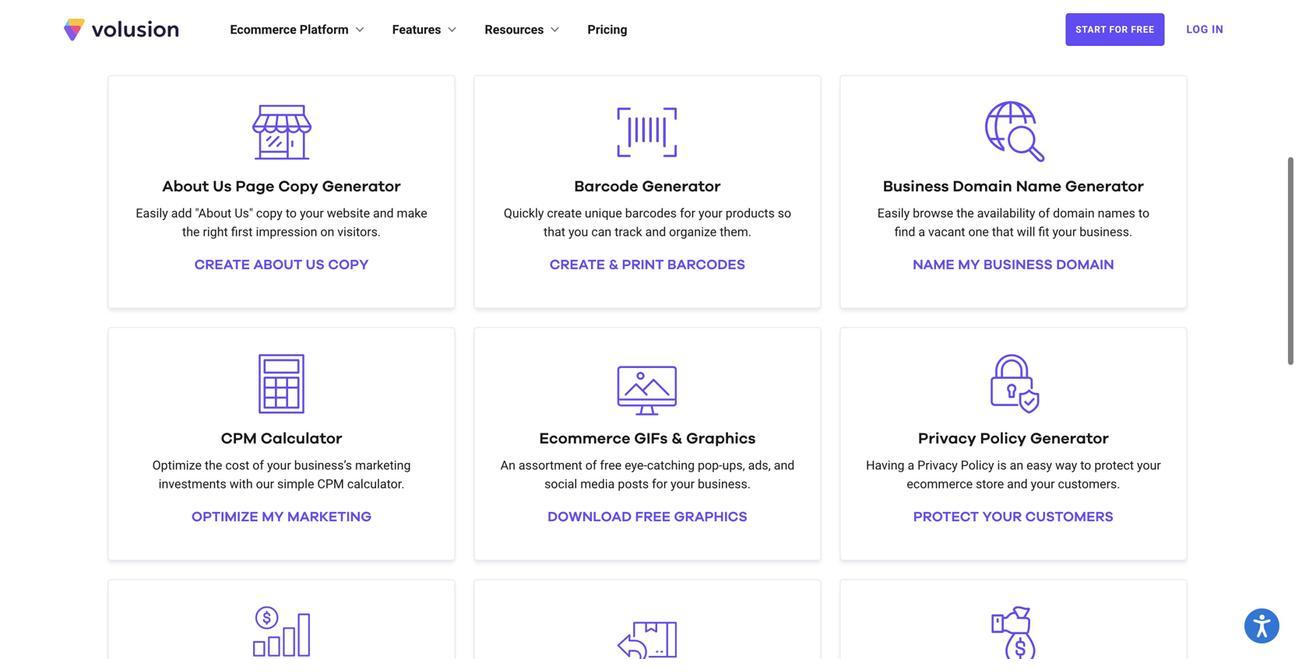 Task type: describe. For each thing, give the bounding box(es) containing it.
my for domain
[[958, 258, 981, 272]]

quickly create unique barcodes for your products so that you can track and organize them.
[[504, 206, 792, 240]]

protect
[[914, 511, 980, 525]]

0 horizontal spatial &
[[609, 258, 619, 272]]

on
[[321, 225, 335, 240]]

start for free link
[[1066, 13, 1165, 46]]

domain
[[953, 179, 1013, 195]]

start for free
[[1076, 24, 1155, 35]]

create
[[547, 206, 582, 221]]

fit
[[1039, 225, 1050, 240]]

us
[[306, 258, 325, 272]]

for
[[1110, 24, 1129, 35]]

create for about
[[194, 258, 250, 272]]

of inside an assortment of free eye-catching pop-ups, ads, and social media posts for your business.
[[586, 459, 597, 473]]

us
[[213, 179, 232, 195]]

cost
[[225, 459, 250, 473]]

create & print barcodes
[[550, 258, 746, 272]]

marketing
[[355, 459, 411, 473]]

us"
[[235, 206, 253, 221]]

free
[[600, 459, 622, 473]]

protect
[[1095, 459, 1135, 473]]

policy inside 'having a privacy policy is an easy way to protect your ecommerce store and your customers.'
[[961, 459, 995, 473]]

one
[[969, 225, 989, 240]]

copy
[[256, 206, 283, 221]]

pop-
[[698, 459, 723, 473]]

features
[[393, 22, 441, 37]]

unique
[[585, 206, 622, 221]]

1 vertical spatial free
[[635, 511, 671, 525]]

my for calculator
[[262, 511, 284, 525]]

"about
[[195, 206, 232, 221]]

to inside easily add "about us" copy to your website and make the right first impression on visitors.
[[286, 206, 297, 221]]

about us page copy generator
[[162, 179, 401, 195]]

barcode generator
[[575, 179, 721, 195]]

business
[[984, 258, 1053, 272]]

and inside an assortment of free eye-catching pop-ups, ads, and social media posts for your business.
[[774, 459, 795, 473]]

customers
[[1026, 511, 1114, 525]]

gifs
[[635, 432, 668, 447]]

vacant
[[929, 225, 966, 240]]

your inside an assortment of free eye-catching pop-ups, ads, and social media posts for your business.
[[671, 477, 695, 492]]

eye-
[[625, 459, 647, 473]]

having a privacy policy is an easy way to protect your ecommerce store and your customers.
[[866, 459, 1162, 492]]

ecommerce for ecommerce platform
[[230, 22, 297, 37]]

about
[[162, 179, 209, 195]]

features button
[[393, 20, 460, 39]]

name my business domain link
[[913, 258, 1115, 272]]

business. inside 'easily browse the availability of domain names to find a vacant one that will fit your business.'
[[1080, 225, 1133, 240]]

log in link
[[1178, 12, 1234, 47]]

organize
[[669, 225, 717, 240]]

the inside easily add "about us" copy to your website and make the right first impression on visitors.
[[182, 225, 200, 240]]

log in
[[1187, 23, 1224, 36]]

optimize the cost of your business's marketing investments with our simple cpm calculator.
[[152, 459, 411, 492]]

to inside 'having a privacy policy is an easy way to protect your ecommerce store and your customers.'
[[1081, 459, 1092, 473]]

and inside 'having a privacy policy is an easy way to protect your ecommerce store and your customers.'
[[1008, 477, 1028, 492]]

calculator
[[261, 432, 342, 447]]

impression
[[256, 225, 317, 240]]

so
[[778, 206, 792, 221]]

start
[[1076, 24, 1107, 35]]

domain
[[1054, 206, 1095, 221]]

1 privacy from the top
[[919, 432, 977, 447]]

print
[[622, 258, 664, 272]]

the inside the optimize the cost of your business's marketing investments with our simple cpm calculator.
[[205, 459, 222, 473]]

for inside the quickly create unique barcodes for your products so that you can track and organize them.
[[680, 206, 696, 221]]

posts
[[618, 477, 649, 492]]

barcodes
[[626, 206, 677, 221]]

and inside easily add "about us" copy to your website and make the right first impression on visitors.
[[373, 206, 394, 221]]

download free graphics
[[548, 511, 748, 525]]

is
[[998, 459, 1007, 473]]

optimize
[[192, 511, 259, 525]]

copy
[[328, 258, 369, 272]]

1 vertical spatial &
[[672, 432, 683, 447]]

for inside an assortment of free eye-catching pop-ups, ads, and social media posts for your business.
[[652, 477, 668, 492]]

of inside the optimize the cost of your business's marketing investments with our simple cpm calculator.
[[253, 459, 264, 473]]

domain
[[1057, 258, 1115, 272]]

easily for business domain name generator
[[878, 206, 910, 221]]

in
[[1212, 23, 1224, 36]]

create for barcode
[[550, 258, 606, 272]]

about
[[254, 258, 302, 272]]

0 vertical spatial cpm
[[221, 432, 257, 447]]

ads,
[[749, 459, 771, 473]]

products
[[726, 206, 775, 221]]

easily for about us page copy generator
[[136, 206, 168, 221]]



Task type: vqa. For each thing, say whether or not it's contained in the screenshot.


Task type: locate. For each thing, give the bounding box(es) containing it.
investments
[[159, 477, 227, 492]]

catching
[[647, 459, 695, 473]]

your up the 'our'
[[267, 459, 291, 473]]

0 horizontal spatial my
[[262, 511, 284, 525]]

1 horizontal spatial to
[[1081, 459, 1092, 473]]

business domain name generator
[[883, 179, 1145, 195]]

policy up is
[[981, 432, 1027, 447]]

a
[[919, 225, 926, 240], [908, 459, 915, 473]]

having
[[866, 459, 905, 473]]

ecommerce gifs & graphics
[[540, 432, 756, 447]]

ecommerce for ecommerce gifs & graphics
[[540, 432, 631, 447]]

and down barcodes
[[646, 225, 666, 240]]

2 horizontal spatial to
[[1139, 206, 1150, 221]]

1 vertical spatial ecommerce
[[540, 432, 631, 447]]

0 horizontal spatial the
[[182, 225, 200, 240]]

your up on
[[300, 206, 324, 221]]

0 vertical spatial the
[[957, 206, 975, 221]]

1 horizontal spatial that
[[993, 225, 1014, 240]]

social
[[545, 477, 578, 492]]

1 horizontal spatial the
[[205, 459, 222, 473]]

an assortment of free eye-catching pop-ups, ads, and social media posts for your business.
[[501, 459, 795, 492]]

a inside 'easily browse the availability of domain names to find a vacant one that will fit your business.'
[[919, 225, 926, 240]]

ecommerce platform button
[[230, 20, 368, 39]]

business's
[[294, 459, 352, 473]]

0 horizontal spatial business.
[[698, 477, 751, 492]]

0 vertical spatial my
[[958, 258, 981, 272]]

right
[[203, 225, 228, 240]]

generator up names
[[1066, 179, 1145, 195]]

easily browse the availability of domain names to find a vacant one that will fit your business.
[[878, 206, 1150, 240]]

find
[[895, 225, 916, 240]]

free
[[1132, 24, 1155, 35], [635, 511, 671, 525]]

and
[[373, 206, 394, 221], [646, 225, 666, 240], [774, 459, 795, 473], [1008, 477, 1028, 492]]

copy
[[278, 179, 319, 195]]

1 horizontal spatial of
[[586, 459, 597, 473]]

that down create
[[544, 225, 566, 240]]

1 horizontal spatial &
[[672, 432, 683, 447]]

of left free
[[586, 459, 597, 473]]

your up organize
[[699, 206, 723, 221]]

marketing
[[287, 511, 372, 525]]

them.
[[720, 225, 752, 240]]

2 create from the left
[[550, 258, 606, 272]]

my down one
[[958, 258, 981, 272]]

your inside easily add "about us" copy to your website and make the right first impression on visitors.
[[300, 206, 324, 221]]

0 horizontal spatial free
[[635, 511, 671, 525]]

your down easy
[[1031, 477, 1055, 492]]

your inside the optimize the cost of your business's marketing investments with our simple cpm calculator.
[[267, 459, 291, 473]]

log
[[1187, 23, 1209, 36]]

0 vertical spatial ecommerce
[[230, 22, 297, 37]]

generator up barcodes
[[642, 179, 721, 195]]

0 vertical spatial for
[[680, 206, 696, 221]]

free down posts
[[635, 511, 671, 525]]

create down you
[[550, 258, 606, 272]]

that
[[544, 225, 566, 240], [993, 225, 1014, 240]]

1 horizontal spatial for
[[680, 206, 696, 221]]

cpm up cost
[[221, 432, 257, 447]]

0 horizontal spatial for
[[652, 477, 668, 492]]

easily add "about us" copy to your website and make the right first impression on visitors.
[[136, 206, 428, 240]]

and left make
[[373, 206, 394, 221]]

availability
[[978, 206, 1036, 221]]

the up one
[[957, 206, 975, 221]]

with
[[230, 477, 253, 492]]

2 horizontal spatial of
[[1039, 206, 1050, 221]]

of inside 'easily browse the availability of domain names to find a vacant one that will fit your business.'
[[1039, 206, 1050, 221]]

0 vertical spatial policy
[[981, 432, 1027, 447]]

0 vertical spatial a
[[919, 225, 926, 240]]

1 vertical spatial cpm
[[317, 477, 344, 492]]

optimize
[[152, 459, 202, 473]]

1 vertical spatial a
[[908, 459, 915, 473]]

name
[[913, 258, 955, 272]]

0 horizontal spatial to
[[286, 206, 297, 221]]

a right having
[[908, 459, 915, 473]]

ecommerce inside dropdown button
[[230, 22, 297, 37]]

2 easily from the left
[[878, 206, 910, 221]]

1 that from the left
[[544, 225, 566, 240]]

protect your customers
[[914, 511, 1114, 525]]

policy up store
[[961, 459, 995, 473]]

1 vertical spatial the
[[182, 225, 200, 240]]

track
[[615, 225, 643, 240]]

create
[[194, 258, 250, 272], [550, 258, 606, 272]]

barcodes
[[668, 258, 746, 272]]

optimize my marketing
[[192, 511, 372, 525]]

2 vertical spatial the
[[205, 459, 222, 473]]

protect your customers link
[[914, 511, 1114, 525]]

and inside the quickly create unique barcodes for your products so that you can track and organize them.
[[646, 225, 666, 240]]

easily inside easily add "about us" copy to your website and make the right first impression on visitors.
[[136, 206, 168, 221]]

the down add
[[182, 225, 200, 240]]

1 horizontal spatial create
[[550, 258, 606, 272]]

that down availability
[[993, 225, 1014, 240]]

assortment
[[519, 459, 583, 473]]

the left cost
[[205, 459, 222, 473]]

0 horizontal spatial of
[[253, 459, 264, 473]]

download free graphics link
[[548, 511, 748, 525]]

your right protect
[[1138, 459, 1162, 473]]

open accessibe: accessibility options, statement and help image
[[1254, 615, 1271, 638]]

business. down names
[[1080, 225, 1133, 240]]

easily left add
[[136, 206, 168, 221]]

privacy inside 'having a privacy policy is an easy way to protect your ecommerce store and your customers.'
[[918, 459, 958, 473]]

make
[[397, 206, 428, 221]]

1 horizontal spatial a
[[919, 225, 926, 240]]

business. down ups,
[[698, 477, 751, 492]]

quickly
[[504, 206, 544, 221]]

1 horizontal spatial business.
[[1080, 225, 1133, 240]]

1 vertical spatial business.
[[698, 477, 751, 492]]

1 vertical spatial privacy
[[918, 459, 958, 473]]

privacy policy generator
[[919, 432, 1109, 447]]

0 horizontal spatial easily
[[136, 206, 168, 221]]

ecommerce up free
[[540, 432, 631, 447]]

barcode
[[575, 179, 639, 195]]

to inside 'easily browse the availability of domain names to find a vacant one that will fit your business.'
[[1139, 206, 1150, 221]]

1 easily from the left
[[136, 206, 168, 221]]

of up fit
[[1039, 206, 1050, 221]]

add
[[171, 206, 192, 221]]

for up organize
[[680, 206, 696, 221]]

policy
[[981, 432, 1027, 447], [961, 459, 995, 473]]

your inside the quickly create unique barcodes for your products so that you can track and organize them.
[[699, 206, 723, 221]]

1 horizontal spatial my
[[958, 258, 981, 272]]

ecommerce platform
[[230, 22, 349, 37]]

to right names
[[1139, 206, 1150, 221]]

that inside the quickly create unique barcodes for your products so that you can track and organize them.
[[544, 225, 566, 240]]

1 vertical spatial policy
[[961, 459, 995, 473]]

graphics
[[674, 511, 748, 525]]

names
[[1098, 206, 1136, 221]]

0 horizontal spatial cpm
[[221, 432, 257, 447]]

platform
[[300, 22, 349, 37]]

the
[[957, 206, 975, 221], [182, 225, 200, 240], [205, 459, 222, 473]]

1 create from the left
[[194, 258, 250, 272]]

pricing link
[[588, 20, 628, 39]]

cpm calculator
[[221, 432, 342, 447]]

1 horizontal spatial ecommerce
[[540, 432, 631, 447]]

create & print barcodes link
[[550, 258, 746, 272]]

that inside 'easily browse the availability of domain names to find a vacant one that will fit your business.'
[[993, 225, 1014, 240]]

cpm inside the optimize the cost of your business's marketing investments with our simple cpm calculator.
[[317, 477, 344, 492]]

0 horizontal spatial a
[[908, 459, 915, 473]]

first
[[231, 225, 253, 240]]

of up the 'our'
[[253, 459, 264, 473]]

resources
[[485, 22, 544, 37]]

browse
[[913, 206, 954, 221]]

to up impression
[[286, 206, 297, 221]]

graphics
[[687, 432, 756, 447]]

a right 'find'
[[919, 225, 926, 240]]

ecommerce
[[230, 22, 297, 37], [540, 432, 631, 447]]

1 horizontal spatial cpm
[[317, 477, 344, 492]]

create about us copy link
[[194, 258, 369, 272]]

and right ads,
[[774, 459, 795, 473]]

0 horizontal spatial that
[[544, 225, 566, 240]]

a inside 'having a privacy policy is an easy way to protect your ecommerce store and your customers.'
[[908, 459, 915, 473]]

name
[[1017, 179, 1062, 195]]

for
[[680, 206, 696, 221], [652, 477, 668, 492]]

your down catching
[[671, 477, 695, 492]]

will
[[1017, 225, 1036, 240]]

media
[[581, 477, 615, 492]]

to up 'customers.'
[[1081, 459, 1092, 473]]

0 vertical spatial free
[[1132, 24, 1155, 35]]

store
[[976, 477, 1004, 492]]

create down "right"
[[194, 258, 250, 272]]

your right fit
[[1053, 225, 1077, 240]]

to
[[286, 206, 297, 221], [1139, 206, 1150, 221], [1081, 459, 1092, 473]]

of
[[1039, 206, 1050, 221], [253, 459, 264, 473], [586, 459, 597, 473]]

your inside 'easily browse the availability of domain names to find a vacant one that will fit your business.'
[[1053, 225, 1077, 240]]

page
[[236, 179, 275, 195]]

download
[[548, 511, 632, 525]]

privacy
[[919, 432, 977, 447], [918, 459, 958, 473]]

ecommerce left the "platform"
[[230, 22, 297, 37]]

business
[[883, 179, 949, 195]]

simple
[[277, 477, 314, 492]]

1 vertical spatial my
[[262, 511, 284, 525]]

the inside 'easily browse the availability of domain names to find a vacant one that will fit your business.'
[[957, 206, 975, 221]]

ecommerce
[[907, 477, 973, 492]]

1 horizontal spatial free
[[1132, 24, 1155, 35]]

website
[[327, 206, 370, 221]]

& left 'print'
[[609, 258, 619, 272]]

and down an
[[1008, 477, 1028, 492]]

& right gifs at bottom
[[672, 432, 683, 447]]

1 horizontal spatial easily
[[878, 206, 910, 221]]

easily inside 'easily browse the availability of domain names to find a vacant one that will fit your business.'
[[878, 206, 910, 221]]

free right for
[[1132, 24, 1155, 35]]

0 vertical spatial business.
[[1080, 225, 1133, 240]]

your
[[300, 206, 324, 221], [699, 206, 723, 221], [1053, 225, 1077, 240], [267, 459, 291, 473], [1138, 459, 1162, 473], [671, 477, 695, 492], [1031, 477, 1055, 492]]

2 privacy from the top
[[918, 459, 958, 473]]

free inside 'link'
[[1132, 24, 1155, 35]]

0 vertical spatial &
[[609, 258, 619, 272]]

1 vertical spatial for
[[652, 477, 668, 492]]

business. inside an assortment of free eye-catching pop-ups, ads, and social media posts for your business.
[[698, 477, 751, 492]]

easily up 'find'
[[878, 206, 910, 221]]

can
[[592, 225, 612, 240]]

0 horizontal spatial create
[[194, 258, 250, 272]]

2 that from the left
[[993, 225, 1014, 240]]

our
[[256, 477, 274, 492]]

optimize my marketing link
[[192, 511, 372, 525]]

0 horizontal spatial ecommerce
[[230, 22, 297, 37]]

calculator.
[[347, 477, 405, 492]]

generator up way
[[1031, 432, 1109, 447]]

create about us copy
[[194, 258, 369, 272]]

generator up the website
[[322, 179, 401, 195]]

an
[[501, 459, 516, 473]]

2 horizontal spatial the
[[957, 206, 975, 221]]

my down the 'our'
[[262, 511, 284, 525]]

your
[[983, 511, 1022, 525]]

cpm down business's
[[317, 477, 344, 492]]

generator
[[322, 179, 401, 195], [642, 179, 721, 195], [1066, 179, 1145, 195], [1031, 432, 1109, 447]]

for down catching
[[652, 477, 668, 492]]

0 vertical spatial privacy
[[919, 432, 977, 447]]



